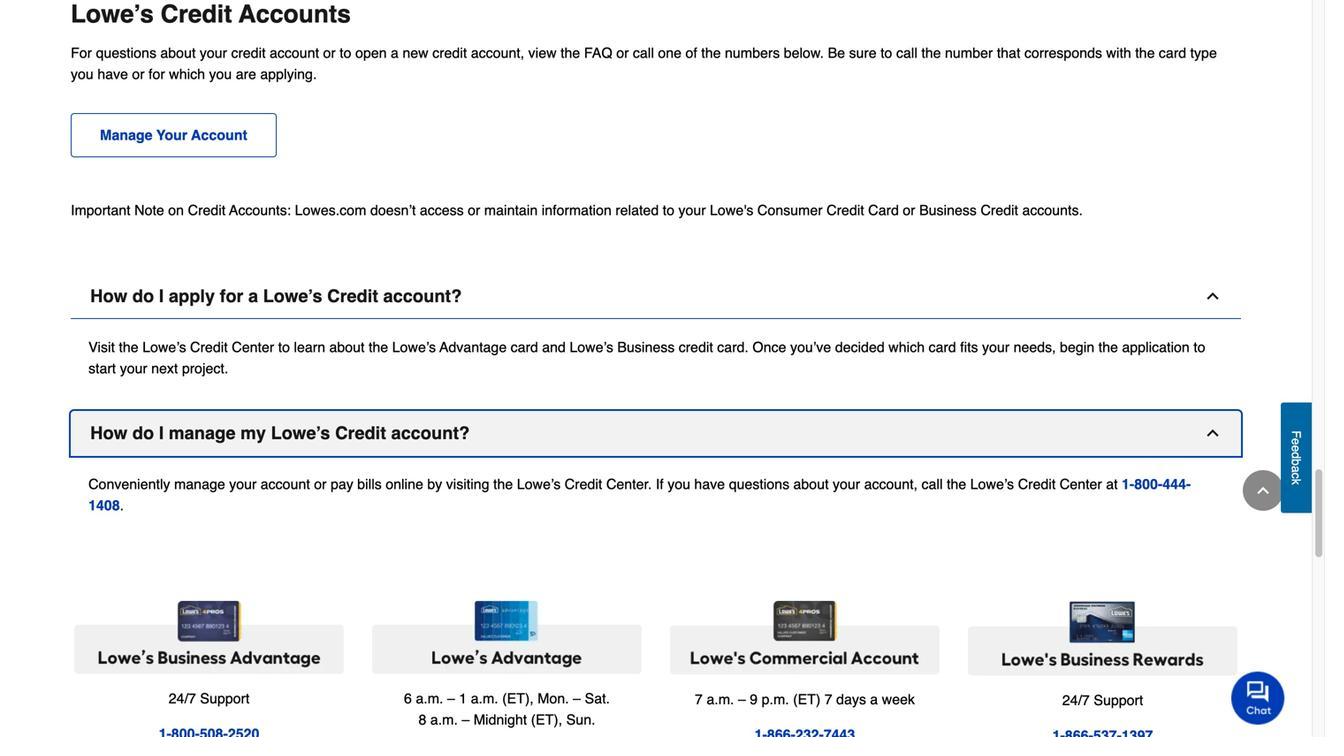 Task type: vqa. For each thing, say whether or not it's contained in the screenshot.
"maintain"
yes



Task type: describe. For each thing, give the bounding box(es) containing it.
sure
[[849, 45, 877, 61]]

– left 9
[[738, 692, 746, 708]]

open
[[355, 45, 387, 61]]

sun.
[[567, 712, 596, 728]]

chevron up image inside how do i apply for a lowe's credit account? "button"
[[1204, 287, 1222, 305]]

visit the lowe's credit center to learn about the lowe's advantage card and lowe's business credit card. once you've decided which card fits your needs, begin the application to start your next project.
[[88, 339, 1206, 377]]

2 horizontal spatial call
[[922, 476, 943, 493]]

or right access
[[468, 202, 480, 218]]

account? inside button
[[391, 423, 470, 443]]

(et)
[[793, 692, 821, 708]]

my
[[241, 423, 266, 443]]

which inside for questions about your credit account or to open a new credit account, view the faq or call one of the numbers below. be sure to call the number that corresponds with the card type you have or for which  you are applying.
[[169, 66, 205, 82]]

1 horizontal spatial business
[[920, 202, 977, 218]]

a.m. left 9
[[707, 692, 734, 708]]

faq
[[584, 45, 613, 61]]

mon.
[[538, 690, 569, 707]]

begin
[[1060, 339, 1095, 356]]

applying.
[[260, 66, 317, 82]]

credit inside button
[[335, 423, 386, 443]]

sat.
[[585, 690, 610, 707]]

center inside visit the lowe's credit center to learn about the lowe's advantage card and lowe's business credit card. once you've decided which card fits your needs, begin the application to start your next project.
[[232, 339, 274, 356]]

to right sure
[[881, 45, 893, 61]]

how do i manage my lowe's credit account?
[[90, 423, 470, 443]]

2 horizontal spatial you
[[668, 476, 691, 493]]

1 horizontal spatial call
[[897, 45, 918, 61]]

manage
[[100, 127, 153, 143]]

how do i apply for a lowe's credit account?
[[90, 286, 462, 306]]

next
[[151, 360, 178, 377]]

i for manage
[[159, 423, 164, 443]]

how do i manage my lowe's credit account? button
[[71, 411, 1242, 456]]

doesn't
[[370, 202, 416, 218]]

which inside visit the lowe's credit center to learn about the lowe's advantage card and lowe's business credit card. once you've decided which card fits your needs, begin the application to start your next project.
[[889, 339, 925, 356]]

a inside for questions about your credit account or to open a new credit account, view the faq or call one of the numbers below. be sure to call the number that corresponds with the card type you have or for which  you are applying.
[[391, 45, 399, 61]]

if
[[656, 476, 664, 493]]

for questions about your credit account or to open a new credit account, view the faq or call one of the numbers below. be sure to call the number that corresponds with the card type you have or for which  you are applying.
[[71, 45, 1217, 82]]

with
[[1107, 45, 1132, 61]]

pay
[[331, 476, 353, 493]]

a up k
[[1290, 466, 1304, 473]]

a.m. right 1 at the bottom left
[[471, 690, 499, 707]]

card.
[[717, 339, 749, 356]]

questions inside for questions about your credit account or to open a new credit account, view the faq or call one of the numbers below. be sure to call the number that corresponds with the card type you have or for which  you are applying.
[[96, 45, 156, 61]]

– down 1 at the bottom left
[[462, 712, 470, 728]]

0 horizontal spatial card
[[511, 339, 538, 356]]

f e e d b a c k
[[1290, 431, 1304, 485]]

at
[[1106, 476, 1118, 493]]

conveniently
[[88, 476, 170, 493]]

24/7 for "lowe's business advantage credit card." image
[[169, 690, 196, 707]]

access
[[420, 202, 464, 218]]

related
[[616, 202, 659, 218]]

6 a.m. – 1 a.m. (et), mon. – sat. 8 a.m. – midnight (et), sun.
[[404, 690, 610, 728]]

8
[[419, 712, 427, 728]]

to right application
[[1194, 339, 1206, 356]]

a.m. right the 8
[[430, 712, 458, 728]]

1
[[459, 690, 467, 707]]

for inside "button"
[[220, 286, 243, 306]]

chevron up image
[[1204, 424, 1222, 442]]

start
[[88, 360, 116, 377]]

d
[[1290, 452, 1304, 459]]

fits
[[960, 339, 979, 356]]

learn
[[294, 339, 325, 356]]

account? inside "button"
[[383, 286, 462, 306]]

decided
[[835, 339, 885, 356]]

lowe's advantage credit card. image
[[372, 601, 642, 674]]

apply
[[169, 286, 215, 306]]

lowe's commercial account credit card. image
[[670, 601, 940, 675]]

1 vertical spatial questions
[[729, 476, 790, 493]]

accounts
[[239, 0, 351, 28]]

lowe's inside button
[[271, 423, 330, 443]]

manage inside button
[[169, 423, 236, 443]]

lowes.com
[[295, 202, 366, 218]]

1 e from the top
[[1290, 438, 1304, 445]]

1-
[[1122, 476, 1135, 493]]

important note on credit accounts: lowes.com doesn't access or maintain information related to your lowe's consumer credit card or business credit accounts.
[[71, 202, 1083, 218]]

b
[[1290, 459, 1304, 466]]

1 vertical spatial account
[[261, 476, 310, 493]]

one
[[658, 45, 682, 61]]

information
[[542, 202, 612, 218]]

7 a.m. – 9 p.m. (et) 7 days a week
[[695, 692, 915, 708]]

lowe's business advantage credit card. image
[[74, 601, 344, 674]]

accounts.
[[1023, 202, 1083, 218]]

number
[[945, 45, 993, 61]]

have inside for questions about your credit account or to open a new credit account, view the faq or call one of the numbers below. be sure to call the number that corresponds with the card type you have or for which  you are applying.
[[97, 66, 128, 82]]

how do i apply for a lowe's credit account? button
[[71, 274, 1242, 319]]

account
[[191, 127, 247, 143]]

needs,
[[1014, 339, 1056, 356]]

your
[[156, 127, 187, 143]]

application
[[1122, 339, 1190, 356]]

conveniently manage your account or pay bills online by visiting the lowe's credit center. if you have questions about your account, call the lowe's credit center at
[[88, 476, 1122, 493]]

type
[[1191, 45, 1217, 61]]

800-
[[1135, 476, 1163, 493]]

i for apply
[[159, 286, 164, 306]]

or right card
[[903, 202, 916, 218]]

1 horizontal spatial card
[[929, 339, 957, 356]]

new
[[403, 45, 429, 61]]

support for "lowe's business rewards credit card." image
[[1094, 692, 1144, 709]]

6
[[404, 690, 412, 707]]

– left 1 at the bottom left
[[447, 690, 455, 707]]

manage your account
[[100, 127, 247, 143]]

corresponds
[[1025, 45, 1103, 61]]

or left pay
[[314, 476, 327, 493]]

days
[[837, 692, 866, 708]]

0 horizontal spatial you
[[71, 66, 94, 82]]

0 horizontal spatial call
[[633, 45, 654, 61]]

important
[[71, 202, 131, 218]]

week
[[882, 692, 915, 708]]

k
[[1290, 479, 1304, 485]]

0 vertical spatial (et),
[[502, 690, 534, 707]]

– left sat.
[[573, 690, 581, 707]]

account inside for questions about your credit account or to open a new credit account, view the faq or call one of the numbers below. be sure to call the number that corresponds with the card type you have or for which  you are applying.
[[270, 45, 319, 61]]

about inside for questions about your credit account or to open a new credit account, view the faq or call one of the numbers below. be sure to call the number that corresponds with the card type you have or for which  you are applying.
[[160, 45, 196, 61]]

chevron up image inside "scroll to top" element
[[1255, 482, 1273, 500]]

1 horizontal spatial credit
[[433, 45, 467, 61]]

maintain
[[484, 202, 538, 218]]

advantage
[[440, 339, 507, 356]]

to left learn
[[278, 339, 290, 356]]

project.
[[182, 360, 228, 377]]



Task type: locate. For each thing, give the bounding box(es) containing it.
7 left 9
[[695, 692, 703, 708]]

2 i from the top
[[159, 423, 164, 443]]

0 vertical spatial questions
[[96, 45, 156, 61]]

accounts:
[[229, 202, 291, 218]]

0 vertical spatial how
[[90, 286, 128, 306]]

2 e from the top
[[1290, 445, 1304, 452]]

credit inside "button"
[[327, 286, 378, 306]]

for up the "your"
[[149, 66, 165, 82]]

you've
[[791, 339, 831, 356]]

business inside visit the lowe's credit center to learn about the lowe's advantage card and lowe's business credit card. once you've decided which card fits your needs, begin the application to start your next project.
[[618, 339, 675, 356]]

center.
[[606, 476, 652, 493]]

online
[[386, 476, 423, 493]]

0 vertical spatial which
[[169, 66, 205, 82]]

account?
[[383, 286, 462, 306], [391, 423, 470, 443]]

p.m.
[[762, 692, 789, 708]]

card left fits
[[929, 339, 957, 356]]

1 vertical spatial i
[[159, 423, 164, 443]]

0 vertical spatial have
[[97, 66, 128, 82]]

i inside "button"
[[159, 286, 164, 306]]

of
[[686, 45, 698, 61]]

444-
[[1163, 476, 1191, 493]]

account, inside for questions about your credit account or to open a new credit account, view the faq or call one of the numbers below. be sure to call the number that corresponds with the card type you have or for which  you are applying.
[[471, 45, 525, 61]]

lowe's
[[71, 0, 154, 28], [263, 286, 322, 306], [142, 339, 186, 356], [392, 339, 436, 356], [570, 339, 614, 356], [271, 423, 330, 443], [517, 476, 561, 493], [971, 476, 1014, 493]]

1 vertical spatial do
[[132, 423, 154, 443]]

have
[[97, 66, 128, 82], [695, 476, 725, 493]]

credit up are
[[231, 45, 266, 61]]

1 horizontal spatial which
[[889, 339, 925, 356]]

0 vertical spatial manage
[[169, 423, 236, 443]]

card inside for questions about your credit account or to open a new credit account, view the faq or call one of the numbers below. be sure to call the number that corresponds with the card type you have or for which  you are applying.
[[1159, 45, 1187, 61]]

0 horizontal spatial for
[[149, 66, 165, 82]]

midnight
[[474, 712, 527, 728]]

i inside button
[[159, 423, 164, 443]]

1 vertical spatial have
[[695, 476, 725, 493]]

1 horizontal spatial chevron up image
[[1255, 482, 1273, 500]]

credit
[[161, 0, 232, 28], [188, 202, 226, 218], [827, 202, 865, 218], [981, 202, 1019, 218], [327, 286, 378, 306], [190, 339, 228, 356], [335, 423, 386, 443], [565, 476, 603, 493], [1018, 476, 1056, 493]]

how up conveniently
[[90, 423, 128, 443]]

0 horizontal spatial about
[[160, 45, 196, 61]]

consumer
[[758, 202, 823, 218]]

1 vertical spatial for
[[220, 286, 243, 306]]

your
[[200, 45, 227, 61], [679, 202, 706, 218], [982, 339, 1010, 356], [120, 360, 147, 377], [229, 476, 257, 493], [833, 476, 861, 493]]

0 horizontal spatial business
[[618, 339, 675, 356]]

card left and
[[511, 339, 538, 356]]

24/7 for "lowe's business rewards credit card." image
[[1063, 692, 1090, 709]]

how up visit
[[90, 286, 128, 306]]

2 horizontal spatial about
[[794, 476, 829, 493]]

0 vertical spatial i
[[159, 286, 164, 306]]

1 horizontal spatial about
[[329, 339, 365, 356]]

credit right the new
[[433, 45, 467, 61]]

2 vertical spatial about
[[794, 476, 829, 493]]

1 vertical spatial account,
[[864, 476, 918, 493]]

24/7
[[169, 690, 196, 707], [1063, 692, 1090, 709]]

0 vertical spatial account
[[270, 45, 319, 61]]

(et), up midnight
[[502, 690, 534, 707]]

a.m. right 6
[[416, 690, 443, 707]]

how for how do i manage my lowe's credit account?
[[90, 423, 128, 443]]

1 vertical spatial (et),
[[531, 712, 563, 728]]

bills
[[357, 476, 382, 493]]

support down "lowe's business rewards credit card." image
[[1094, 692, 1144, 709]]

account? up advantage
[[383, 286, 462, 306]]

1 horizontal spatial for
[[220, 286, 243, 306]]

do up conveniently
[[132, 423, 154, 443]]

1 horizontal spatial center
[[1060, 476, 1103, 493]]

0 horizontal spatial account,
[[471, 45, 525, 61]]

0 horizontal spatial which
[[169, 66, 205, 82]]

note
[[134, 202, 164, 218]]

1-800-444- 1408 link
[[88, 476, 1191, 514]]

2 7 from the left
[[825, 692, 833, 708]]

how
[[90, 286, 128, 306], [90, 423, 128, 443]]

f e e d b a c k button
[[1281, 403, 1312, 513]]

manage right conveniently
[[174, 476, 225, 493]]

0 vertical spatial for
[[149, 66, 165, 82]]

1408
[[88, 497, 120, 514]]

0 horizontal spatial 7
[[695, 692, 703, 708]]

view
[[528, 45, 557, 61]]

a.m.
[[416, 690, 443, 707], [471, 690, 499, 707], [707, 692, 734, 708], [430, 712, 458, 728]]

lowe's business rewards credit card. image
[[968, 601, 1238, 676]]

manage left my
[[169, 423, 236, 443]]

how inside button
[[90, 423, 128, 443]]

24/7 down "lowe's business rewards credit card." image
[[1063, 692, 1090, 709]]

how for how do i apply for a lowe's credit account?
[[90, 286, 128, 306]]

call
[[633, 45, 654, 61], [897, 45, 918, 61], [922, 476, 943, 493]]

on
[[168, 202, 184, 218]]

how inside "button"
[[90, 286, 128, 306]]

a right days
[[870, 692, 878, 708]]

0 vertical spatial account,
[[471, 45, 525, 61]]

which left are
[[169, 66, 205, 82]]

e up 'b'
[[1290, 445, 1304, 452]]

do left apply
[[132, 286, 154, 306]]

0 vertical spatial about
[[160, 45, 196, 61]]

are
[[236, 66, 256, 82]]

1 horizontal spatial 7
[[825, 692, 833, 708]]

to left open
[[340, 45, 352, 61]]

2 horizontal spatial credit
[[679, 339, 714, 356]]

center left at
[[1060, 476, 1103, 493]]

1 horizontal spatial account,
[[864, 476, 918, 493]]

manage your account link
[[71, 113, 277, 157]]

a right apply
[[248, 286, 258, 306]]

i up conveniently
[[159, 423, 164, 443]]

and
[[542, 339, 566, 356]]

credit inside visit the lowe's credit center to learn about the lowe's advantage card and lowe's business credit card. once you've decided which card fits your needs, begin the application to start your next project.
[[190, 339, 228, 356]]

lowe's credit accounts
[[71, 0, 351, 28]]

about inside visit the lowe's credit center to learn about the lowe's advantage card and lowe's business credit card. once you've decided which card fits your needs, begin the application to start your next project.
[[329, 339, 365, 356]]

lowe's inside "button"
[[263, 286, 322, 306]]

0 horizontal spatial have
[[97, 66, 128, 82]]

0 horizontal spatial questions
[[96, 45, 156, 61]]

for
[[71, 45, 92, 61]]

visiting
[[446, 476, 490, 493]]

account? up by
[[391, 423, 470, 443]]

do inside "button"
[[132, 286, 154, 306]]

which right decided
[[889, 339, 925, 356]]

have right if
[[695, 476, 725, 493]]

credit
[[231, 45, 266, 61], [433, 45, 467, 61], [679, 339, 714, 356]]

chat invite button image
[[1232, 671, 1286, 725]]

1 vertical spatial business
[[618, 339, 675, 356]]

0 horizontal spatial chevron up image
[[1204, 287, 1222, 305]]

business down how do i apply for a lowe's credit account? "button"
[[618, 339, 675, 356]]

or up manage
[[132, 66, 145, 82]]

chevron up image
[[1204, 287, 1222, 305], [1255, 482, 1273, 500]]

c
[[1290, 473, 1304, 479]]

or right faq
[[617, 45, 629, 61]]

1 vertical spatial how
[[90, 423, 128, 443]]

a
[[391, 45, 399, 61], [248, 286, 258, 306], [1290, 466, 1304, 473], [870, 692, 878, 708]]

card left type
[[1159, 45, 1187, 61]]

to
[[340, 45, 352, 61], [881, 45, 893, 61], [663, 202, 675, 218], [278, 339, 290, 356], [1194, 339, 1206, 356]]

or left open
[[323, 45, 336, 61]]

below.
[[784, 45, 824, 61]]

account,
[[471, 45, 525, 61], [864, 476, 918, 493]]

do
[[132, 286, 154, 306], [132, 423, 154, 443]]

0 horizontal spatial 24/7 support
[[169, 690, 250, 707]]

once
[[753, 339, 787, 356]]

7 right (et)
[[825, 692, 833, 708]]

7
[[695, 692, 703, 708], [825, 692, 833, 708]]

1 how from the top
[[90, 286, 128, 306]]

account
[[270, 45, 319, 61], [261, 476, 310, 493]]

support for "lowe's business advantage credit card." image
[[200, 690, 250, 707]]

for right apply
[[220, 286, 243, 306]]

account down the how do i manage my lowe's credit account?
[[261, 476, 310, 493]]

24/7 down "lowe's business advantage credit card." image
[[169, 690, 196, 707]]

visit
[[88, 339, 115, 356]]

.
[[120, 497, 124, 514]]

scroll to top element
[[1243, 470, 1284, 511]]

be
[[828, 45, 845, 61]]

2 do from the top
[[132, 423, 154, 443]]

1 vertical spatial which
[[889, 339, 925, 356]]

manage
[[169, 423, 236, 443], [174, 476, 225, 493]]

1 i from the top
[[159, 286, 164, 306]]

1 vertical spatial about
[[329, 339, 365, 356]]

–
[[447, 690, 455, 707], [573, 690, 581, 707], [738, 692, 746, 708], [462, 712, 470, 728]]

do for apply
[[132, 286, 154, 306]]

credit inside visit the lowe's credit center to learn about the lowe's advantage card and lowe's business credit card. once you've decided which card fits your needs, begin the application to start your next project.
[[679, 339, 714, 356]]

a left the new
[[391, 45, 399, 61]]

e
[[1290, 438, 1304, 445], [1290, 445, 1304, 452]]

your inside for questions about your credit account or to open a new credit account, view the faq or call one of the numbers below. be sure to call the number that corresponds with the card type you have or for which  you are applying.
[[200, 45, 227, 61]]

or
[[323, 45, 336, 61], [617, 45, 629, 61], [132, 66, 145, 82], [468, 202, 480, 218], [903, 202, 916, 218], [314, 476, 327, 493]]

1 horizontal spatial have
[[695, 476, 725, 493]]

f
[[1290, 431, 1304, 438]]

you left are
[[209, 66, 232, 82]]

card
[[1159, 45, 1187, 61], [511, 339, 538, 356], [929, 339, 957, 356]]

center down how do i apply for a lowe's credit account?
[[232, 339, 274, 356]]

which
[[169, 66, 205, 82], [889, 339, 925, 356]]

0 horizontal spatial center
[[232, 339, 274, 356]]

24/7 support down "lowe's business rewards credit card." image
[[1063, 692, 1144, 709]]

credit left card.
[[679, 339, 714, 356]]

e up d
[[1290, 438, 1304, 445]]

1 vertical spatial account?
[[391, 423, 470, 443]]

1 vertical spatial center
[[1060, 476, 1103, 493]]

account up applying. at the top left
[[270, 45, 319, 61]]

1-800-444- 1408
[[88, 476, 1191, 514]]

2 horizontal spatial card
[[1159, 45, 1187, 61]]

i left apply
[[159, 286, 164, 306]]

1 do from the top
[[132, 286, 154, 306]]

24/7 support for "lowe's business advantage credit card." image
[[169, 690, 250, 707]]

do for manage
[[132, 423, 154, 443]]

1 horizontal spatial questions
[[729, 476, 790, 493]]

0 horizontal spatial support
[[200, 690, 250, 707]]

to right related
[[663, 202, 675, 218]]

for inside for questions about your credit account or to open a new credit account, view the faq or call one of the numbers below. be sure to call the number that corresponds with the card type you have or for which  you are applying.
[[149, 66, 165, 82]]

0 vertical spatial do
[[132, 286, 154, 306]]

support down "lowe's business advantage credit card." image
[[200, 690, 250, 707]]

do inside button
[[132, 423, 154, 443]]

24/7 support down "lowe's business advantage credit card." image
[[169, 690, 250, 707]]

1 horizontal spatial 24/7
[[1063, 692, 1090, 709]]

1 vertical spatial chevron up image
[[1255, 482, 1273, 500]]

you down for
[[71, 66, 94, 82]]

(et), down mon.
[[531, 712, 563, 728]]

0 horizontal spatial credit
[[231, 45, 266, 61]]

numbers
[[725, 45, 780, 61]]

2 how from the top
[[90, 423, 128, 443]]

by
[[427, 476, 442, 493]]

0 vertical spatial center
[[232, 339, 274, 356]]

0 horizontal spatial 24/7
[[169, 690, 196, 707]]

lowe's
[[710, 202, 754, 218]]

0 vertical spatial business
[[920, 202, 977, 218]]

1 vertical spatial manage
[[174, 476, 225, 493]]

1 horizontal spatial you
[[209, 66, 232, 82]]

business right card
[[920, 202, 977, 218]]

(et),
[[502, 690, 534, 707], [531, 712, 563, 728]]

1 horizontal spatial support
[[1094, 692, 1144, 709]]

9
[[750, 692, 758, 708]]

you right if
[[668, 476, 691, 493]]

1 7 from the left
[[695, 692, 703, 708]]

0 vertical spatial chevron up image
[[1204, 287, 1222, 305]]

24/7 support for "lowe's business rewards credit card." image
[[1063, 692, 1144, 709]]

0 vertical spatial account?
[[383, 286, 462, 306]]

1 horizontal spatial 24/7 support
[[1063, 692, 1144, 709]]

card
[[869, 202, 899, 218]]

have up manage
[[97, 66, 128, 82]]



